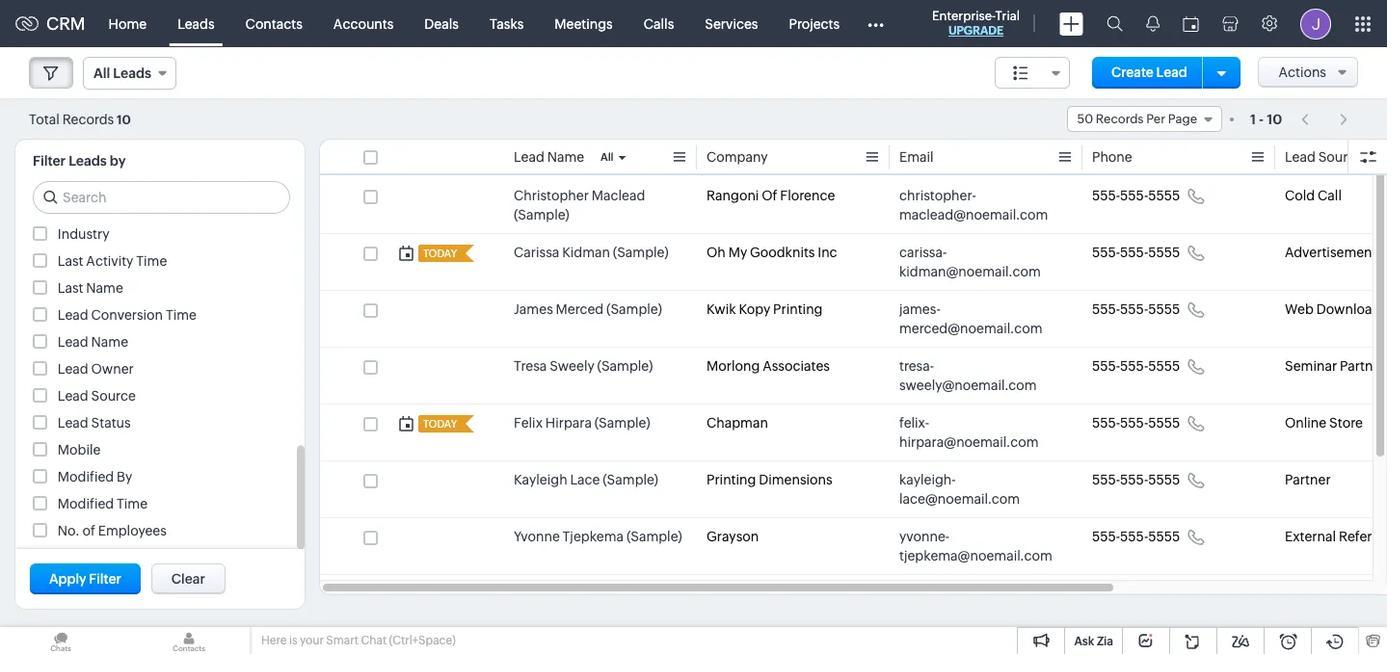 Task type: describe. For each thing, give the bounding box(es) containing it.
carissa kidman (sample) link
[[514, 243, 669, 262]]

modified for modified by
[[58, 470, 114, 485]]

crm link
[[15, 14, 85, 34]]

calls link
[[628, 0, 690, 47]]

all for all
[[601, 151, 614, 163]]

tresa-
[[900, 359, 935, 374]]

cold
[[1285, 188, 1316, 203]]

10 for total records 10
[[117, 112, 131, 127]]

kayleigh
[[514, 473, 568, 488]]

all for all leads
[[94, 66, 110, 81]]

0 vertical spatial partner
[[1340, 359, 1386, 374]]

yvonne-
[[900, 529, 950, 545]]

lead up mobile
[[58, 416, 88, 431]]

2 5555 from the top
[[1149, 245, 1181, 260]]

2 vertical spatial name
[[91, 335, 128, 350]]

last activity time
[[58, 254, 167, 269]]

contacts link
[[230, 0, 318, 47]]

50
[[1078, 112, 1094, 126]]

search element
[[1095, 0, 1135, 47]]

advertisement
[[1285, 245, 1378, 260]]

lace@noemail.com
[[900, 492, 1020, 507]]

by
[[110, 153, 126, 169]]

by
[[117, 470, 132, 485]]

(sample) for christopher maclead (sample)
[[514, 207, 570, 223]]

time for last activity time
[[136, 254, 167, 269]]

maclead@noemail.com
[[900, 207, 1049, 223]]

Other Modules field
[[855, 8, 897, 39]]

rangoni of florence
[[707, 188, 835, 203]]

your
[[300, 635, 324, 648]]

home
[[109, 16, 147, 31]]

0 horizontal spatial source
[[91, 389, 136, 404]]

services link
[[690, 0, 774, 47]]

lead owner
[[58, 362, 134, 377]]

lead up cold at the right
[[1285, 149, 1316, 165]]

seminar
[[1285, 359, 1338, 374]]

5555 for cold
[[1149, 188, 1181, 203]]

here is your smart chat (ctrl+space)
[[261, 635, 456, 648]]

today for felix hirpara (sample)
[[423, 419, 457, 430]]

morlong
[[707, 359, 760, 374]]

accounts
[[334, 16, 394, 31]]

chat
[[361, 635, 387, 648]]

no. of employees
[[58, 524, 167, 539]]

christopher maclead (sample)
[[514, 188, 645, 223]]

kayleigh lace (sample) link
[[514, 471, 659, 490]]

10 for 1 - 10
[[1267, 111, 1283, 127]]

ask zia
[[1075, 635, 1114, 649]]

tjepkema
[[563, 529, 624, 545]]

cold call
[[1285, 188, 1342, 203]]

-
[[1259, 111, 1264, 127]]

christopher maclead (sample) link
[[514, 186, 688, 225]]

actions
[[1279, 65, 1327, 80]]

5555 for online
[[1149, 416, 1181, 431]]

(sample) for kayleigh lace (sample)
[[603, 473, 659, 488]]

1 horizontal spatial lead source
[[1285, 149, 1363, 165]]

james-
[[900, 302, 941, 317]]

carissa- kidman@noemail.com link
[[900, 243, 1054, 282]]

activity
[[86, 254, 133, 269]]

time for lead conversion time
[[166, 308, 197, 323]]

oh my goodknits inc
[[707, 245, 838, 260]]

projects link
[[774, 0, 855, 47]]

last name
[[58, 281, 123, 296]]

lead inside button
[[1157, 65, 1188, 80]]

christopher-
[[900, 188, 977, 203]]

leads inside "link"
[[178, 16, 215, 31]]

(sample) for james merced (sample)
[[607, 302, 662, 317]]

last for last activity time
[[58, 254, 83, 269]]

row group containing christopher maclead (sample)
[[320, 177, 1388, 655]]

deals
[[425, 16, 459, 31]]

home link
[[93, 0, 162, 47]]

kidman@noemail.com
[[900, 264, 1041, 280]]

contacts image
[[128, 628, 250, 655]]

felix hirpara (sample) link
[[514, 414, 650, 433]]

create menu image
[[1060, 12, 1084, 35]]

goodknits
[[750, 245, 815, 260]]

merced@noemail.com
[[900, 321, 1043, 337]]

All Leads field
[[83, 57, 176, 90]]

online store
[[1285, 416, 1363, 431]]

all leads
[[94, 66, 151, 81]]

signals image
[[1147, 15, 1160, 32]]

(sample) for carissa kidman (sample)
[[613, 245, 669, 260]]

modified time
[[58, 497, 148, 512]]

felix- hirpara@noemail.com link
[[900, 414, 1054, 452]]

upgrade
[[949, 24, 1004, 38]]

kwik kopy printing
[[707, 302, 823, 317]]

yvonne tjepkema (sample) link
[[514, 527, 682, 547]]

inc
[[818, 245, 838, 260]]

james
[[514, 302, 553, 317]]

50 Records Per Page field
[[1067, 106, 1223, 132]]

page
[[1168, 112, 1198, 126]]

felix
[[514, 416, 543, 431]]

1 - 10
[[1251, 111, 1283, 127]]

clear
[[171, 572, 205, 587]]

lead up lead status
[[58, 389, 88, 404]]

(ctrl+space)
[[389, 635, 456, 648]]

(sample) for felix hirpara (sample)
[[595, 416, 650, 431]]

oh
[[707, 245, 726, 260]]

1 vertical spatial lead source
[[58, 389, 136, 404]]

profile element
[[1289, 0, 1343, 47]]

555-555-5555 for christopher- maclead@noemail.com
[[1093, 188, 1181, 203]]

company
[[707, 149, 768, 165]]

lead up the christopher in the left of the page
[[514, 149, 545, 165]]

search image
[[1107, 15, 1123, 32]]

crm
[[46, 14, 85, 34]]

2 vertical spatial time
[[117, 497, 148, 512]]

create lead button
[[1093, 57, 1207, 89]]

mobile
[[58, 443, 101, 458]]

tresa- sweely@noemail.com link
[[900, 357, 1054, 395]]

tresa sweely (sample) link
[[514, 357, 653, 376]]

status
[[91, 416, 131, 431]]

ask
[[1075, 635, 1095, 649]]

lead down last name
[[58, 308, 88, 323]]

1 horizontal spatial printing
[[773, 302, 823, 317]]

leads for filter leads by
[[69, 153, 107, 169]]

web download
[[1285, 302, 1381, 317]]

tresa sweely (sample)
[[514, 359, 653, 374]]

profile image
[[1301, 8, 1332, 39]]

modified for modified time
[[58, 497, 114, 512]]

trial
[[996, 9, 1020, 23]]

projects
[[789, 16, 840, 31]]

download
[[1317, 302, 1381, 317]]



Task type: locate. For each thing, give the bounding box(es) containing it.
6 555-555-5555 from the top
[[1093, 473, 1181, 488]]

contacts
[[246, 16, 303, 31]]

leads left by
[[69, 153, 107, 169]]

time right 'activity'
[[136, 254, 167, 269]]

time up employees
[[117, 497, 148, 512]]

leads down home link
[[113, 66, 151, 81]]

5555 for web
[[1149, 302, 1181, 317]]

kayleigh- lace@noemail.com
[[900, 473, 1020, 507]]

last down last activity time
[[58, 281, 83, 296]]

size image
[[1014, 65, 1029, 82]]

dimensions
[[759, 473, 833, 488]]

partner right seminar
[[1340, 359, 1386, 374]]

1 vertical spatial name
[[86, 281, 123, 296]]

lead source up call
[[1285, 149, 1363, 165]]

today link for felix
[[419, 416, 459, 433]]

6 5555 from the top
[[1149, 473, 1181, 488]]

1 today from the top
[[423, 248, 457, 259]]

lead source down lead owner
[[58, 389, 136, 404]]

create lead
[[1112, 65, 1188, 80]]

signals element
[[1135, 0, 1172, 47]]

is
[[289, 635, 298, 648]]

lead up lead owner
[[58, 335, 88, 350]]

tasks
[[490, 16, 524, 31]]

1 horizontal spatial lead name
[[514, 149, 585, 165]]

lead name
[[514, 149, 585, 165], [58, 335, 128, 350]]

0 horizontal spatial printing
[[707, 473, 756, 488]]

of
[[762, 188, 778, 203]]

lead name up the christopher in the left of the page
[[514, 149, 585, 165]]

today link for carissa
[[419, 245, 459, 262]]

555-555-5555 for felix- hirpara@noemail.com
[[1093, 416, 1181, 431]]

2 today from the top
[[423, 419, 457, 430]]

name up owner on the bottom left
[[91, 335, 128, 350]]

today for carissa kidman (sample)
[[423, 248, 457, 259]]

of
[[82, 524, 95, 539]]

kayleigh- lace@noemail.com link
[[900, 471, 1054, 509]]

industry
[[58, 227, 109, 242]]

0 vertical spatial leads
[[178, 16, 215, 31]]

(sample) down the christopher in the left of the page
[[514, 207, 570, 223]]

printing dimensions
[[707, 473, 833, 488]]

0 vertical spatial today
[[423, 248, 457, 259]]

tasks link
[[474, 0, 539, 47]]

today link
[[419, 245, 459, 262], [419, 416, 459, 433]]

1 vertical spatial all
[[601, 151, 614, 163]]

1 vertical spatial leads
[[113, 66, 151, 81]]

(sample) right the sweely
[[597, 359, 653, 374]]

lead source
[[1285, 149, 1363, 165], [58, 389, 136, 404]]

0 horizontal spatial leads
[[69, 153, 107, 169]]

yvonne tjepkema (sample)
[[514, 529, 682, 545]]

here
[[261, 635, 287, 648]]

owner
[[91, 362, 134, 377]]

Search text field
[[34, 182, 289, 213]]

1
[[1251, 111, 1256, 127]]

external
[[1285, 529, 1337, 545]]

0 vertical spatial all
[[94, 66, 110, 81]]

meetings link
[[539, 0, 628, 47]]

7 555-555-5555 from the top
[[1093, 529, 1181, 545]]

4 5555 from the top
[[1149, 359, 1181, 374]]

leads inside "field"
[[113, 66, 151, 81]]

1 last from the top
[[58, 254, 83, 269]]

source down owner on the bottom left
[[91, 389, 136, 404]]

555-555-5555 for james- merced@noemail.com
[[1093, 302, 1181, 317]]

records inside field
[[1096, 112, 1144, 126]]

time right conversion
[[166, 308, 197, 323]]

sweely
[[550, 359, 595, 374]]

(sample) inside christopher maclead (sample)
[[514, 207, 570, 223]]

create
[[1112, 65, 1154, 80]]

kidman
[[562, 245, 610, 260]]

1 vertical spatial last
[[58, 281, 83, 296]]

2 555-555-5555 from the top
[[1093, 245, 1181, 260]]

kwik
[[707, 302, 736, 317]]

(sample) right "hirpara"
[[595, 416, 650, 431]]

3 5555 from the top
[[1149, 302, 1181, 317]]

tjepkema@noemail.com
[[900, 549, 1053, 564]]

accounts link
[[318, 0, 409, 47]]

printing right kopy
[[773, 302, 823, 317]]

1 vertical spatial today
[[423, 419, 457, 430]]

1 today link from the top
[[419, 245, 459, 262]]

partner down online
[[1285, 473, 1331, 488]]

yvonne- tjepkema@noemail.com
[[900, 529, 1053, 564]]

0 vertical spatial lead source
[[1285, 149, 1363, 165]]

lead left owner on the bottom left
[[58, 362, 88, 377]]

0 vertical spatial today link
[[419, 245, 459, 262]]

0 horizontal spatial lead source
[[58, 389, 136, 404]]

0 vertical spatial printing
[[773, 302, 823, 317]]

modified by
[[58, 470, 132, 485]]

leads right home
[[178, 16, 215, 31]]

1 vertical spatial time
[[166, 308, 197, 323]]

1 horizontal spatial all
[[601, 151, 614, 163]]

0 vertical spatial source
[[1319, 149, 1363, 165]]

all
[[94, 66, 110, 81], [601, 151, 614, 163]]

records for total
[[62, 111, 114, 127]]

felix hirpara (sample)
[[514, 416, 650, 431]]

seminar partner
[[1285, 359, 1386, 374]]

filter leads by
[[33, 153, 126, 169]]

last down the industry
[[58, 254, 83, 269]]

3 555-555-5555 from the top
[[1093, 302, 1181, 317]]

5 5555 from the top
[[1149, 416, 1181, 431]]

555-555-5555 for tresa- sweely@noemail.com
[[1093, 359, 1181, 374]]

create menu element
[[1048, 0, 1095, 47]]

row group
[[320, 177, 1388, 655]]

my
[[729, 245, 748, 260]]

None field
[[995, 57, 1071, 89]]

carissa
[[514, 245, 560, 260]]

apply filter button
[[30, 564, 141, 595]]

(sample)
[[514, 207, 570, 223], [613, 245, 669, 260], [607, 302, 662, 317], [597, 359, 653, 374], [595, 416, 650, 431], [603, 473, 659, 488], [627, 529, 682, 545]]

filter inside apply filter button
[[89, 572, 121, 587]]

modified down mobile
[[58, 470, 114, 485]]

2 today link from the top
[[419, 416, 459, 433]]

grayson
[[707, 529, 759, 545]]

4 555-555-5555 from the top
[[1093, 359, 1181, 374]]

5555 for external
[[1149, 529, 1181, 545]]

carissa-
[[900, 245, 947, 260]]

lead status
[[58, 416, 131, 431]]

(sample) for tresa sweely (sample)
[[597, 359, 653, 374]]

lead name up lead owner
[[58, 335, 128, 350]]

enterprise-trial upgrade
[[933, 9, 1020, 38]]

0 vertical spatial time
[[136, 254, 167, 269]]

2 last from the top
[[58, 281, 83, 296]]

lead right create
[[1157, 65, 1188, 80]]

1 vertical spatial lead name
[[58, 335, 128, 350]]

1 vertical spatial printing
[[707, 473, 756, 488]]

last for last name
[[58, 281, 83, 296]]

employees
[[98, 524, 167, 539]]

name down 'activity'
[[86, 281, 123, 296]]

1 horizontal spatial source
[[1319, 149, 1363, 165]]

0 horizontal spatial all
[[94, 66, 110, 81]]

sweely@noemail.com
[[900, 378, 1037, 393]]

services
[[705, 16, 758, 31]]

1 vertical spatial filter
[[89, 572, 121, 587]]

filter down total
[[33, 153, 66, 169]]

5555 for seminar
[[1149, 359, 1181, 374]]

kopy
[[739, 302, 771, 317]]

0 horizontal spatial partner
[[1285, 473, 1331, 488]]

0 horizontal spatial filter
[[33, 153, 66, 169]]

1 horizontal spatial leads
[[113, 66, 151, 81]]

leads for all leads
[[113, 66, 151, 81]]

(sample) right tjepkema at the left of page
[[627, 529, 682, 545]]

merced
[[556, 302, 604, 317]]

james merced (sample)
[[514, 302, 662, 317]]

0 horizontal spatial lead name
[[58, 335, 128, 350]]

10 up by
[[117, 112, 131, 127]]

last
[[58, 254, 83, 269], [58, 281, 83, 296]]

0 horizontal spatial 10
[[117, 112, 131, 127]]

all up maclead
[[601, 151, 614, 163]]

555-555-5555 for kayleigh- lace@noemail.com
[[1093, 473, 1181, 488]]

(sample) for yvonne tjepkema (sample)
[[627, 529, 682, 545]]

2 horizontal spatial leads
[[178, 16, 215, 31]]

carissa kidman (sample)
[[514, 245, 669, 260]]

1 horizontal spatial filter
[[89, 572, 121, 587]]

calls
[[644, 16, 674, 31]]

1 vertical spatial partner
[[1285, 473, 1331, 488]]

1 horizontal spatial 10
[[1267, 111, 1283, 127]]

all inside "field"
[[94, 66, 110, 81]]

1 vertical spatial source
[[91, 389, 136, 404]]

maclead
[[592, 188, 645, 203]]

1 5555 from the top
[[1149, 188, 1181, 203]]

1 modified from the top
[[58, 470, 114, 485]]

calendar image
[[1183, 16, 1200, 31]]

records for 50
[[1096, 112, 1144, 126]]

christopher- maclead@noemail.com
[[900, 188, 1049, 223]]

0 vertical spatial name
[[547, 149, 585, 165]]

time
[[136, 254, 167, 269], [166, 308, 197, 323], [117, 497, 148, 512]]

lead conversion time
[[58, 308, 197, 323]]

records up 'filter leads by'
[[62, 111, 114, 127]]

1 vertical spatial today link
[[419, 416, 459, 433]]

name up the christopher in the left of the page
[[547, 149, 585, 165]]

records right 50
[[1096, 112, 1144, 126]]

call
[[1318, 188, 1342, 203]]

2 vertical spatial leads
[[69, 153, 107, 169]]

james merced (sample) link
[[514, 300, 662, 319]]

james- merced@noemail.com link
[[900, 300, 1054, 338]]

no.
[[58, 524, 80, 539]]

navigation
[[1292, 105, 1359, 133]]

(sample) right merced on the top left of the page
[[607, 302, 662, 317]]

all up total records 10
[[94, 66, 110, 81]]

source up call
[[1319, 149, 1363, 165]]

phone
[[1093, 149, 1133, 165]]

leads
[[178, 16, 215, 31], [113, 66, 151, 81], [69, 153, 107, 169]]

0 horizontal spatial records
[[62, 111, 114, 127]]

yvonne- tjepkema@noemail.com link
[[900, 527, 1054, 566]]

5 555-555-5555 from the top
[[1093, 416, 1181, 431]]

7 5555 from the top
[[1149, 529, 1181, 545]]

2 modified from the top
[[58, 497, 114, 512]]

(sample) right lace
[[603, 473, 659, 488]]

0 vertical spatial filter
[[33, 153, 66, 169]]

filter right apply
[[89, 572, 121, 587]]

1 555-555-5555 from the top
[[1093, 188, 1181, 203]]

10 right the -
[[1267, 111, 1283, 127]]

chats image
[[0, 628, 122, 655]]

rangoni
[[707, 188, 759, 203]]

10 inside total records 10
[[117, 112, 131, 127]]

email
[[900, 149, 934, 165]]

10
[[1267, 111, 1283, 127], [117, 112, 131, 127]]

1 vertical spatial modified
[[58, 497, 114, 512]]

555-555-5555 for carissa- kidman@noemail.com
[[1093, 245, 1181, 260]]

kayleigh-
[[900, 473, 956, 488]]

555-555-5555 for yvonne- tjepkema@noemail.com
[[1093, 529, 1181, 545]]

total records 10
[[29, 111, 131, 127]]

tresa- sweely@noemail.com
[[900, 359, 1037, 393]]

1 horizontal spatial records
[[1096, 112, 1144, 126]]

apply
[[49, 572, 86, 587]]

1 horizontal spatial partner
[[1340, 359, 1386, 374]]

0 vertical spatial modified
[[58, 470, 114, 485]]

florence
[[780, 188, 835, 203]]

0 vertical spatial last
[[58, 254, 83, 269]]

tresa
[[514, 359, 547, 374]]

50 records per page
[[1078, 112, 1198, 126]]

printing up grayson
[[707, 473, 756, 488]]

modified up of on the bottom of page
[[58, 497, 114, 512]]

(sample) right kidman
[[613, 245, 669, 260]]

0 vertical spatial lead name
[[514, 149, 585, 165]]

apply filter
[[49, 572, 121, 587]]



Task type: vqa. For each thing, say whether or not it's contained in the screenshot.


